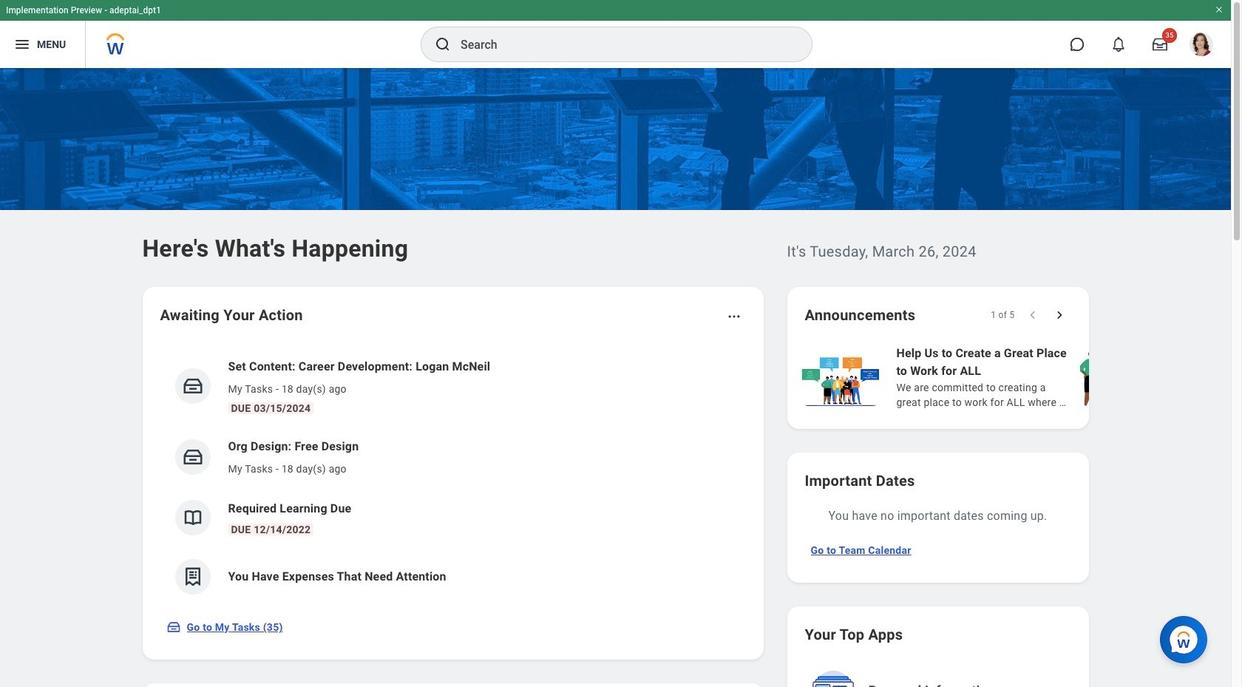 Task type: locate. For each thing, give the bounding box(es) containing it.
status
[[991, 309, 1015, 321]]

inbox image
[[182, 446, 204, 468], [166, 620, 181, 635]]

close environment banner image
[[1216, 5, 1224, 14]]

related actions image
[[727, 309, 742, 324]]

list
[[799, 343, 1243, 411], [160, 346, 746, 607]]

1 vertical spatial inbox image
[[166, 620, 181, 635]]

chevron right small image
[[1052, 308, 1067, 323]]

main content
[[0, 68, 1243, 687]]

0 horizontal spatial list
[[160, 346, 746, 607]]

profile logan mcneil image
[[1190, 33, 1214, 59]]

banner
[[0, 0, 1232, 68]]

0 horizontal spatial inbox image
[[166, 620, 181, 635]]

search image
[[434, 36, 452, 53]]

1 horizontal spatial inbox image
[[182, 446, 204, 468]]



Task type: vqa. For each thing, say whether or not it's contained in the screenshot.
book open image
yes



Task type: describe. For each thing, give the bounding box(es) containing it.
inbox image
[[182, 375, 204, 397]]

book open image
[[182, 507, 204, 529]]

inbox large image
[[1153, 37, 1168, 52]]

0 vertical spatial inbox image
[[182, 446, 204, 468]]

1 horizontal spatial list
[[799, 343, 1243, 411]]

chevron left small image
[[1026, 308, 1041, 323]]

Search Workday  search field
[[461, 28, 782, 61]]

notifications large image
[[1112, 37, 1127, 52]]

dashboard expenses image
[[182, 566, 204, 588]]

justify image
[[13, 36, 31, 53]]



